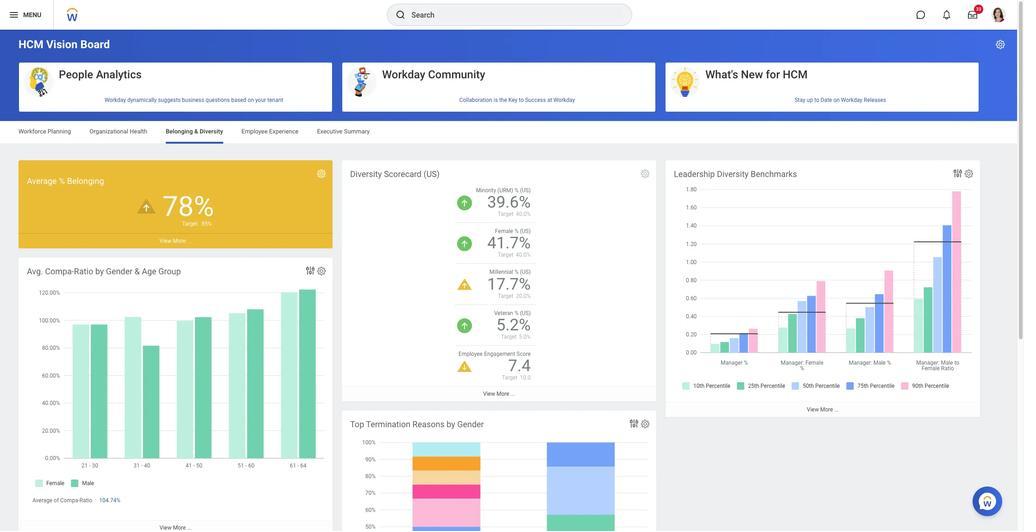 Task type: locate. For each thing, give the bounding box(es) containing it.
on right the "date"
[[834, 97, 840, 103]]

average inside "avg. compa-ratio by gender & age group" element
[[32, 497, 52, 504]]

employee left experience
[[242, 128, 268, 135]]

0 vertical spatial gender
[[106, 267, 133, 276]]

to
[[519, 97, 524, 103], [815, 97, 820, 103]]

104.74%
[[99, 497, 121, 504]]

up good image up up warning image
[[458, 237, 472, 251]]

view inside 'diversity scorecard (us)' "element"
[[483, 391, 495, 397]]

1 vertical spatial hcm
[[783, 68, 808, 81]]

target up veteran
[[498, 293, 514, 299]]

2 vertical spatial view
[[807, 407, 819, 413]]

1 horizontal spatial on
[[834, 97, 840, 103]]

configure and view chart data image left configure top termination reasons by gender image
[[629, 418, 640, 429]]

configure and view chart data image
[[953, 168, 964, 179]]

target inside 5.2% target 5.0%
[[501, 334, 517, 340]]

1 horizontal spatial view more ... link
[[342, 386, 657, 401]]

score
[[517, 351, 531, 357]]

configure leadership diversity benchmarks image
[[965, 169, 975, 179]]

target inside 39.6% target 40.0%
[[498, 211, 514, 217]]

employee for employee experience
[[242, 128, 268, 135]]

2 to from the left
[[815, 97, 820, 103]]

... for leadership
[[835, 407, 839, 413]]

to right the up at right
[[815, 97, 820, 103]]

board
[[80, 38, 110, 51]]

40.0% for 41.7%
[[516, 252, 531, 258]]

configure avg. compa-ratio by gender & age group image
[[317, 266, 327, 276]]

0 vertical spatial ratio
[[74, 267, 93, 276]]

0 vertical spatial view more ... link
[[19, 233, 333, 248]]

17.7%
[[488, 275, 531, 294]]

tenant
[[268, 97, 283, 103]]

0 horizontal spatial gender
[[106, 267, 133, 276]]

view more ... link for diversity scorecard (us)
[[342, 386, 657, 401]]

configure and view chart data image for top termination reasons by gender
[[629, 418, 640, 429]]

by inside "avg. compa-ratio by gender & age group" element
[[95, 267, 104, 276]]

% for 41.7%
[[515, 228, 519, 235]]

millennial
[[490, 269, 514, 276]]

configure top termination reasons by gender image
[[641, 419, 651, 429]]

2 horizontal spatial diversity
[[718, 169, 749, 179]]

compa- right of
[[60, 497, 80, 504]]

40.0% up the female % (us)
[[516, 211, 531, 217]]

1 horizontal spatial by
[[447, 419, 456, 429]]

0 vertical spatial more
[[173, 238, 186, 244]]

& down workday dynamically suggests business questions based on your tenant at the top of the page
[[194, 128, 198, 135]]

millennial % (us)
[[490, 269, 531, 276]]

leadership diversity benchmarks element
[[666, 160, 981, 417]]

gender right reasons
[[458, 419, 484, 429]]

diversity inside "element"
[[350, 169, 382, 179]]

40.0% up millennial % (us)
[[516, 252, 531, 258]]

40.0% inside 41.7% target 40.0%
[[516, 252, 531, 258]]

5.2% target 5.0%
[[497, 316, 531, 340]]

0 vertical spatial view
[[160, 238, 172, 244]]

diversity right leadership
[[718, 169, 749, 179]]

view more ... inside 'diversity scorecard (us)' "element"
[[483, 391, 515, 397]]

workday
[[382, 68, 426, 81], [105, 97, 126, 103], [554, 97, 575, 103], [842, 97, 863, 103]]

41.7%
[[488, 234, 531, 253]]

1 horizontal spatial view
[[483, 391, 495, 397]]

40.0% for 39.6%
[[516, 211, 531, 217]]

1 vertical spatial employee
[[459, 351, 483, 357]]

view more ... for leadership diversity benchmarks
[[807, 407, 839, 413]]

2 vertical spatial more
[[821, 407, 834, 413]]

0 vertical spatial up good image
[[458, 196, 472, 210]]

workday inside workday community button
[[382, 68, 426, 81]]

0 horizontal spatial more
[[173, 238, 186, 244]]

view more ... for diversity scorecard (us)
[[483, 391, 515, 397]]

hcm right for
[[783, 68, 808, 81]]

40.0%
[[516, 211, 531, 217], [516, 252, 531, 258]]

& left age at the bottom of page
[[135, 267, 140, 276]]

profile logan mcneil image
[[992, 7, 1007, 24]]

(us) for 17.7%
[[520, 269, 531, 276]]

1 horizontal spatial hcm
[[783, 68, 808, 81]]

1 vertical spatial view more ... link
[[342, 386, 657, 401]]

1 vertical spatial view more ...
[[483, 391, 515, 397]]

...
[[187, 238, 192, 244], [511, 391, 515, 397], [835, 407, 839, 413]]

configure and view chart data image
[[305, 265, 316, 276], [629, 418, 640, 429]]

search image
[[395, 9, 406, 20]]

more inside 'diversity scorecard (us)' "element"
[[497, 391, 510, 397]]

by inside top termination reasons by gender element
[[447, 419, 456, 429]]

1 vertical spatial more
[[497, 391, 510, 397]]

hcm
[[19, 38, 43, 51], [783, 68, 808, 81]]

0 horizontal spatial configure and view chart data image
[[305, 265, 316, 276]]

top
[[350, 419, 364, 429]]

target inside 41.7% target 40.0%
[[498, 252, 514, 258]]

average for average of compa-ratio
[[32, 497, 52, 504]]

up warning image
[[458, 279, 472, 290]]

on
[[248, 97, 254, 103], [834, 97, 840, 103]]

2 horizontal spatial ...
[[835, 407, 839, 413]]

what's
[[706, 68, 739, 81]]

0 vertical spatial hcm
[[19, 38, 43, 51]]

(us) for 41.7%
[[520, 228, 531, 235]]

more inside leadership diversity benchmarks 'element'
[[821, 407, 834, 413]]

average of compa-ratio
[[32, 497, 92, 504]]

target inside "7.4 target 10.0"
[[502, 374, 518, 381]]

target inside 17.7% target 20.0%
[[498, 293, 514, 299]]

notifications large image
[[943, 10, 952, 19]]

view inside leadership diversity benchmarks 'element'
[[807, 407, 819, 413]]

view
[[160, 238, 172, 244], [483, 391, 495, 397], [807, 407, 819, 413]]

compa- right avg.
[[45, 267, 74, 276]]

1 horizontal spatial ...
[[511, 391, 515, 397]]

1 40.0% from the top
[[516, 211, 531, 217]]

1 horizontal spatial belonging
[[166, 128, 193, 135]]

33
[[977, 6, 982, 12]]

33 button
[[963, 5, 984, 25]]

employee inside 'diversity scorecard (us)' "element"
[[459, 351, 483, 357]]

0 horizontal spatial hcm
[[19, 38, 43, 51]]

average
[[27, 176, 57, 186], [32, 497, 52, 504]]

0 vertical spatial belonging
[[166, 128, 193, 135]]

(us) right female
[[520, 228, 531, 235]]

1 horizontal spatial employee
[[459, 351, 483, 357]]

2 horizontal spatial view
[[807, 407, 819, 413]]

0 horizontal spatial to
[[519, 97, 524, 103]]

0 vertical spatial ...
[[187, 238, 192, 244]]

1 horizontal spatial to
[[815, 97, 820, 103]]

success
[[526, 97, 546, 103]]

... inside 'diversity scorecard (us)' "element"
[[511, 391, 515, 397]]

analytics
[[96, 68, 142, 81]]

target left 85%
[[182, 221, 198, 227]]

1 horizontal spatial more
[[497, 391, 510, 397]]

% for 17.7%
[[515, 269, 519, 276]]

more for leadership
[[821, 407, 834, 413]]

hcm inside button
[[783, 68, 808, 81]]

target
[[498, 211, 514, 217], [182, 221, 198, 227], [498, 252, 514, 258], [498, 293, 514, 299], [501, 334, 517, 340], [502, 374, 518, 381]]

2 up good image from the top
[[458, 237, 472, 251]]

0 vertical spatial configure and view chart data image
[[305, 265, 316, 276]]

&
[[194, 128, 198, 135], [135, 267, 140, 276]]

view more ... link
[[19, 233, 333, 248], [342, 386, 657, 401], [666, 402, 981, 417]]

0 vertical spatial employee
[[242, 128, 268, 135]]

Search Workday  search field
[[412, 5, 613, 25]]

... inside leadership diversity benchmarks 'element'
[[835, 407, 839, 413]]

1 horizontal spatial &
[[194, 128, 198, 135]]

configure and view chart data image inside "avg. compa-ratio by gender & age group" element
[[305, 265, 316, 276]]

1 vertical spatial 40.0%
[[516, 252, 531, 258]]

executive summary
[[317, 128, 370, 135]]

104.74% button
[[99, 497, 122, 504]]

2 40.0% from the top
[[516, 252, 531, 258]]

0 horizontal spatial employee
[[242, 128, 268, 135]]

average for average % belonging
[[27, 176, 57, 186]]

1 up good image from the top
[[458, 196, 472, 210]]

is
[[494, 97, 498, 103]]

view more ... inside leadership diversity benchmarks 'element'
[[807, 407, 839, 413]]

1 horizontal spatial diversity
[[350, 169, 382, 179]]

0 vertical spatial average
[[27, 176, 57, 186]]

0 vertical spatial 40.0%
[[516, 211, 531, 217]]

employee inside tab list
[[242, 128, 268, 135]]

stay up to date on workday releases link
[[666, 93, 979, 107]]

gender
[[106, 267, 133, 276], [458, 419, 484, 429]]

1 vertical spatial view
[[483, 391, 495, 397]]

up
[[807, 97, 814, 103]]

(us)
[[424, 169, 440, 179], [520, 187, 531, 194], [520, 228, 531, 235], [520, 269, 531, 276], [520, 310, 531, 316]]

workforce
[[19, 128, 46, 135]]

2 vertical spatial view more ...
[[807, 407, 839, 413]]

1 vertical spatial ...
[[511, 391, 515, 397]]

up good image
[[458, 196, 472, 210], [458, 237, 472, 251]]

1 vertical spatial configure and view chart data image
[[629, 418, 640, 429]]

1 vertical spatial up good image
[[458, 237, 472, 251]]

2 horizontal spatial view more ... link
[[666, 402, 981, 417]]

0 horizontal spatial on
[[248, 97, 254, 103]]

hcm down menu on the top left of page
[[19, 38, 43, 51]]

diversity scorecard (us)
[[350, 169, 440, 179]]

target left 10.0
[[502, 374, 518, 381]]

1 horizontal spatial gender
[[458, 419, 484, 429]]

employee for employee engagement score
[[459, 351, 483, 357]]

1 horizontal spatial configure and view chart data image
[[629, 418, 640, 429]]

40.0% inside 39.6% target 40.0%
[[516, 211, 531, 217]]

target up millennial
[[498, 252, 514, 258]]

0 vertical spatial by
[[95, 267, 104, 276]]

2 vertical spatial view more ... link
[[666, 402, 981, 417]]

diversity
[[200, 128, 223, 135], [350, 169, 382, 179], [718, 169, 749, 179]]

more
[[173, 238, 186, 244], [497, 391, 510, 397], [821, 407, 834, 413]]

employee up down warning image
[[459, 351, 483, 357]]

0 horizontal spatial view more ...
[[160, 238, 192, 244]]

0 vertical spatial &
[[194, 128, 198, 135]]

view more ... link for leadership diversity benchmarks
[[666, 402, 981, 417]]

avg. compa-ratio by gender & age group element
[[19, 258, 333, 531]]

target up female
[[498, 211, 514, 217]]

health
[[130, 128, 147, 135]]

your
[[256, 97, 266, 103]]

configure and view chart data image left configure avg. compa-ratio by gender & age group icon
[[305, 265, 316, 276]]

view more ...
[[160, 238, 192, 244], [483, 391, 515, 397], [807, 407, 839, 413]]

business
[[182, 97, 204, 103]]

workday inside "workday dynamically suggests business questions based on your tenant" link
[[105, 97, 126, 103]]

female % (us)
[[495, 228, 531, 235]]

7.4
[[509, 356, 531, 375]]

41.7% target 40.0%
[[488, 234, 531, 258]]

1 vertical spatial gender
[[458, 419, 484, 429]]

executive
[[317, 128, 343, 135]]

employee engagement score
[[459, 351, 531, 357]]

ratio
[[74, 267, 93, 276], [80, 497, 92, 504]]

more for diversity
[[497, 391, 510, 397]]

0 horizontal spatial belonging
[[67, 176, 104, 186]]

1 vertical spatial by
[[447, 419, 456, 429]]

0 horizontal spatial diversity
[[200, 128, 223, 135]]

0 vertical spatial view more ...
[[160, 238, 192, 244]]

up good image left the 39.6%
[[458, 196, 472, 210]]

1 horizontal spatial view more ...
[[483, 391, 515, 397]]

(us) down 20.0%
[[520, 310, 531, 316]]

avg. compa-ratio by gender & age group
[[27, 267, 181, 276]]

1 vertical spatial belonging
[[67, 176, 104, 186]]

2 vertical spatial ...
[[835, 407, 839, 413]]

gender left age at the bottom of page
[[106, 267, 133, 276]]

diversity left scorecard
[[350, 169, 382, 179]]

... for diversity
[[511, 391, 515, 397]]

(us) up 20.0%
[[520, 269, 531, 276]]

organizational health
[[90, 128, 147, 135]]

0 horizontal spatial by
[[95, 267, 104, 276]]

employee
[[242, 128, 268, 135], [459, 351, 483, 357]]

gender for ratio
[[106, 267, 133, 276]]

to right key
[[519, 97, 524, 103]]

benchmarks
[[751, 169, 798, 179]]

2 horizontal spatial view more ...
[[807, 407, 839, 413]]

people analytics button
[[19, 63, 332, 98]]

tab list containing workforce planning
[[9, 121, 1009, 144]]

2 horizontal spatial more
[[821, 407, 834, 413]]

on left your
[[248, 97, 254, 103]]

belonging
[[166, 128, 193, 135], [67, 176, 104, 186]]

diversity down questions
[[200, 128, 223, 135]]

39.6% target 40.0%
[[488, 193, 531, 217]]

1 vertical spatial &
[[135, 267, 140, 276]]

1 vertical spatial average
[[32, 497, 52, 504]]

target left 5.0%
[[501, 334, 517, 340]]

target inside 78% target 85%
[[182, 221, 198, 227]]

average % belonging
[[27, 176, 104, 186]]

2 on from the left
[[834, 97, 840, 103]]

tab list
[[9, 121, 1009, 144]]

compa-
[[45, 267, 74, 276], [60, 497, 80, 504]]



Task type: describe. For each thing, give the bounding box(es) containing it.
view for diversity scorecard (us)
[[483, 391, 495, 397]]

the
[[500, 97, 507, 103]]

0 horizontal spatial view
[[160, 238, 172, 244]]

hcm vision board
[[19, 38, 110, 51]]

justify image
[[8, 9, 19, 20]]

configure diversity scorecard (us) image
[[641, 169, 651, 179]]

5.2%
[[497, 316, 531, 335]]

belonging & diversity
[[166, 128, 223, 135]]

workday community
[[382, 68, 486, 81]]

diversity inside 'element'
[[718, 169, 749, 179]]

female
[[495, 228, 514, 235]]

(urm)
[[498, 187, 514, 194]]

configure image
[[317, 169, 327, 179]]

new
[[742, 68, 764, 81]]

minority
[[476, 187, 496, 194]]

workday dynamically suggests business questions based on your tenant link
[[19, 93, 332, 107]]

questions
[[206, 97, 230, 103]]

target for 17.7%
[[498, 293, 514, 299]]

veteran
[[495, 310, 514, 316]]

85%
[[202, 221, 212, 227]]

menu banner
[[0, 0, 1018, 30]]

people
[[59, 68, 93, 81]]

up good image for 41.7%
[[458, 237, 472, 251]]

people analytics
[[59, 68, 142, 81]]

group
[[159, 267, 181, 276]]

20.0%
[[516, 293, 531, 299]]

of
[[54, 497, 59, 504]]

up warning image
[[137, 199, 156, 214]]

1 vertical spatial ratio
[[80, 497, 92, 504]]

target for 7.4
[[502, 374, 518, 381]]

age
[[142, 267, 156, 276]]

workforce planning
[[19, 128, 71, 135]]

target for 41.7%
[[498, 252, 514, 258]]

date
[[821, 97, 833, 103]]

key
[[509, 97, 518, 103]]

up good image
[[458, 318, 472, 333]]

gender for reasons
[[458, 419, 484, 429]]

39.6%
[[488, 193, 531, 212]]

workday community button
[[343, 63, 656, 98]]

by for ratio
[[95, 267, 104, 276]]

up good image for 39.6%
[[458, 196, 472, 210]]

employee experience
[[242, 128, 299, 135]]

top termination reasons by gender
[[350, 419, 484, 429]]

view for leadership diversity benchmarks
[[807, 407, 819, 413]]

leadership diversity benchmarks
[[674, 169, 798, 179]]

for
[[766, 68, 781, 81]]

1 vertical spatial compa-
[[60, 497, 80, 504]]

dynamically
[[127, 97, 157, 103]]

at
[[548, 97, 553, 103]]

termination
[[366, 419, 411, 429]]

planning
[[48, 128, 71, 135]]

& inside tab list
[[194, 128, 198, 135]]

78% main content
[[0, 30, 1018, 531]]

minority (urm) % (us)
[[476, 187, 531, 194]]

experience
[[269, 128, 299, 135]]

configure this page image
[[996, 39, 1007, 50]]

stay
[[795, 97, 806, 103]]

veteran % (us)
[[495, 310, 531, 316]]

community
[[428, 68, 486, 81]]

1 on from the left
[[248, 97, 254, 103]]

releases
[[864, 97, 887, 103]]

menu
[[23, 11, 41, 18]]

% for 5.2%
[[515, 310, 519, 316]]

10.0
[[520, 374, 531, 381]]

7.4 target 10.0
[[502, 356, 531, 381]]

vision
[[46, 38, 78, 51]]

0 horizontal spatial &
[[135, 267, 140, 276]]

tab list inside 78% main content
[[9, 121, 1009, 144]]

by for reasons
[[447, 419, 456, 429]]

collaboration is the key to success at workday link
[[343, 93, 656, 107]]

collaboration
[[460, 97, 493, 103]]

stay up to date on workday releases
[[795, 97, 887, 103]]

1 to from the left
[[519, 97, 524, 103]]

0 horizontal spatial ...
[[187, 238, 192, 244]]

menu button
[[0, 0, 53, 30]]

configure and view chart data image for avg. compa-ratio by gender & age group
[[305, 265, 316, 276]]

(us) right (urm)
[[520, 187, 531, 194]]

down warning image
[[458, 361, 472, 372]]

78% target 85%
[[163, 190, 214, 227]]

summary
[[344, 128, 370, 135]]

target for 78%
[[182, 221, 198, 227]]

leadership
[[674, 169, 715, 179]]

workday inside collaboration is the key to success at workday link
[[554, 97, 575, 103]]

engagement
[[484, 351, 516, 357]]

target for 5.2%
[[501, 334, 517, 340]]

0 vertical spatial compa-
[[45, 267, 74, 276]]

target for 39.6%
[[498, 211, 514, 217]]

(us) right scorecard
[[424, 169, 440, 179]]

diversity scorecard (us) element
[[342, 160, 657, 401]]

reasons
[[413, 419, 445, 429]]

what's new for hcm button
[[666, 63, 979, 98]]

what's new for hcm
[[706, 68, 808, 81]]

scorecard
[[384, 169, 422, 179]]

avg.
[[27, 267, 43, 276]]

5.0%
[[519, 334, 531, 340]]

17.7% target 20.0%
[[488, 275, 531, 299]]

workday inside "stay up to date on workday releases" link
[[842, 97, 863, 103]]

0 horizontal spatial view more ... link
[[19, 233, 333, 248]]

inbox large image
[[969, 10, 978, 19]]

organizational
[[90, 128, 128, 135]]

top termination reasons by gender element
[[342, 411, 657, 531]]

collaboration is the key to success at workday
[[460, 97, 575, 103]]

78%
[[163, 190, 214, 223]]

based
[[231, 97, 247, 103]]

workday dynamically suggests business questions based on your tenant
[[105, 97, 283, 103]]

suggests
[[158, 97, 181, 103]]

(us) for 5.2%
[[520, 310, 531, 316]]



Task type: vqa. For each thing, say whether or not it's contained in the screenshot.


